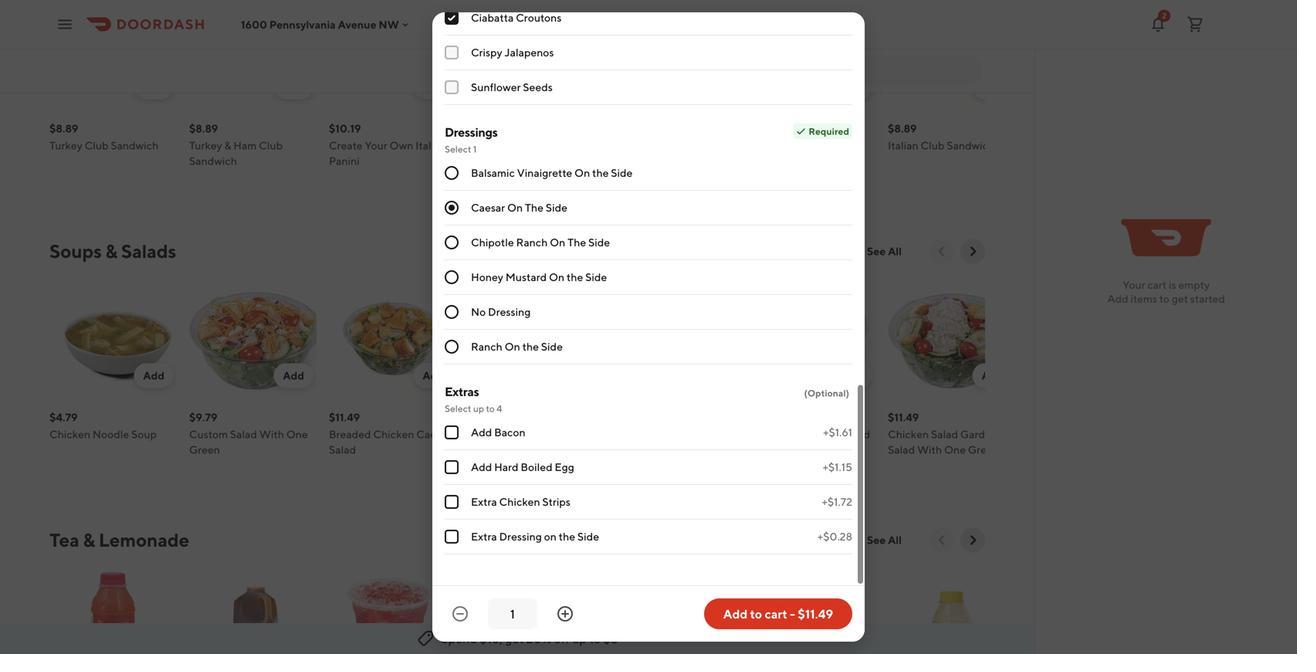 Task type: describe. For each thing, give the bounding box(es) containing it.
items
[[1131, 292, 1158, 305]]

salad inside $9.79 custom salad with one green
[[230, 428, 257, 441]]

the for vinaigrette
[[592, 166, 609, 179]]

honey
[[471, 271, 503, 283]]

1600
[[241, 18, 267, 31]]

spend $15, get 20% off up to $5
[[441, 631, 618, 646]]

breaded chicken caesar salad image
[[329, 276, 456, 404]]

1 horizontal spatial ranch
[[516, 236, 548, 249]]

$11.49 for $11.49 chicken salad garden salad with one green
[[888, 411, 919, 424]]

chicken salad club sandwich
[[609, 139, 705, 167]]

your for panini
[[365, 139, 387, 152]]

2
[[1162, 11, 1167, 20]]

extra for extra chicken strips
[[471, 495, 497, 508]]

dressings
[[445, 125, 498, 139]]

open menu image
[[56, 15, 74, 34]]

$8.89 turkey club sandwich
[[49, 122, 159, 152]]

your for roasted
[[505, 139, 527, 152]]

green inside $9.79 custom salad with one green
[[189, 443, 220, 456]]

$11.49 breaded chicken caesar salad
[[329, 411, 451, 456]]

$10.19 for $10.19 create your own oven roasted turkey panini
[[469, 122, 501, 135]]

chef
[[817, 428, 841, 441]]

strips
[[542, 495, 571, 508]]

Ciabatta Croutons checkbox
[[445, 11, 459, 25]]

0 horizontal spatial get
[[505, 631, 524, 646]]

the down no dressing
[[523, 340, 539, 353]]

$11.49 for $11.49 breaded chicken caesar salad
[[329, 411, 360, 424]]

soup
[[131, 428, 157, 441]]

create your own italian panini image
[[329, 0, 456, 115]]

turkey inside $10.19 create your own oven roasted turkey panini
[[512, 154, 545, 167]]

& for salads
[[105, 240, 117, 262]]

nw
[[379, 18, 399, 31]]

side down balsamic vinaigrette on the side
[[546, 201, 568, 214]]

your inside your cart is empty add items to get started
[[1123, 278, 1146, 291]]

sandwich for chicken salad club sandwich
[[609, 154, 656, 167]]

garden for freshly made garden salad
[[537, 428, 574, 441]]

custom
[[189, 428, 228, 441]]

spend
[[441, 631, 477, 646]]

one inside crispy chicken blt salad with one green
[[636, 443, 657, 456]]

wawa gallon lemonade bottle (16 oz) image
[[888, 565, 1016, 654]]

off
[[554, 631, 570, 646]]

extras group
[[445, 383, 853, 555]]

+$1.15
[[823, 461, 853, 473]]

side down honey mustard on the side
[[541, 340, 563, 353]]

croutons
[[516, 11, 562, 24]]

decrease quantity by 1 image
[[451, 605, 470, 623]]

get inside your cart is empty add items to get started
[[1172, 292, 1188, 305]]

chicken for $4.79 chicken noodle soup
[[49, 428, 90, 441]]

crispy jalapenos
[[471, 46, 554, 59]]

Honey Mustard On the Side radio
[[445, 270, 459, 284]]

& for lemonade
[[83, 529, 95, 551]]

4
[[497, 403, 502, 414]]

dressing for extra
[[499, 530, 542, 543]]

on for ranch
[[550, 236, 566, 249]]

on
[[544, 530, 557, 543]]

balsamic
[[471, 166, 515, 179]]

required
[[809, 126, 850, 137]]

freshly made chef salad
[[748, 428, 871, 441]]

is
[[1169, 278, 1177, 291]]

vinaigrette
[[517, 166, 572, 179]]

1 vertical spatial the
[[568, 236, 586, 249]]

+$1.61
[[823, 426, 853, 439]]

next button of carousel image
[[965, 244, 981, 259]]

crispy chicken blt salad with one green
[[609, 428, 734, 456]]

$10.19 create your own italian panini
[[329, 122, 446, 167]]

own for oven
[[529, 139, 553, 152]]

wawa peach tea bottle (16 oz) image
[[748, 565, 876, 654]]

turkey & ham club sandwich image
[[189, 0, 317, 115]]

egg
[[555, 461, 574, 473]]

bacon inside the extras group
[[494, 426, 526, 439]]

cart inside your cart is empty add items to get started
[[1148, 278, 1167, 291]]

with inside crispy chicken blt salad with one green
[[609, 443, 633, 456]]

ciabatta
[[471, 11, 514, 24]]

custom salad with one green image
[[189, 276, 317, 404]]

side for balsamic vinaigrette on the side
[[611, 166, 633, 179]]

Search Wawa search field
[[748, 63, 970, 80]]

$10.19 for $10.19 create your own italian panini
[[329, 122, 361, 135]]

add hard boiled egg
[[471, 461, 574, 473]]

1600 pennsylvania avenue nw
[[241, 18, 399, 31]]

chipotle
[[471, 236, 514, 249]]

add inside your cart is empty add items to get started
[[1108, 292, 1129, 305]]

1 vertical spatial up
[[572, 631, 587, 646]]

Balsamic Vinaigrette On the Side radio
[[445, 166, 459, 180]]

panini inside $10.19 create your own oven roasted turkey panini
[[547, 154, 578, 167]]

salad inside $11.49 breaded chicken caesar salad
[[329, 443, 356, 456]]

one inside $9.79 custom salad with one green
[[286, 428, 308, 441]]

0 horizontal spatial ranch
[[471, 340, 503, 353]]

Ranch On the Side radio
[[445, 340, 459, 354]]

0 horizontal spatial the
[[525, 201, 544, 214]]

add bacon
[[471, 426, 526, 439]]

group inside dialog
[[445, 0, 853, 105]]

italian club sandwich image
[[888, 0, 1016, 115]]

add to cart - $11.49
[[723, 607, 834, 621]]

extras select up to 4
[[445, 384, 502, 414]]

increase quantity by 1 image
[[556, 605, 575, 623]]

chicken inside $11.49 breaded chicken caesar salad
[[373, 428, 414, 441]]

garden for chicken salad garden salad with one green
[[961, 428, 998, 441]]

$11.49 chicken salad garden salad with one green
[[888, 411, 999, 456]]

club for $8.89 italian club sandwich
[[921, 139, 945, 152]]

select for extras
[[445, 403, 471, 414]]

caesar inside $11.49 breaded chicken caesar salad
[[416, 428, 451, 441]]

bacon inside bacon avocado club sandwich
[[748, 139, 780, 152]]

2 made from the left
[[786, 428, 815, 441]]

caesar on the side
[[471, 201, 568, 214]]

chicken inside chicken salad club sandwich
[[609, 139, 650, 152]]

cart inside button
[[765, 607, 788, 621]]

avocado
[[782, 139, 825, 152]]

turkey for turkey club sandwich
[[49, 139, 82, 152]]

honey mustard on the side
[[471, 271, 607, 283]]

the for dressing
[[559, 530, 575, 543]]

empty
[[1179, 278, 1210, 291]]

soups
[[49, 240, 102, 262]]

no
[[471, 305, 486, 318]]

Sunflower Seeds checkbox
[[445, 80, 459, 94]]

$10.19 create your own oven roasted turkey panini
[[469, 122, 583, 167]]

select for dressings
[[445, 144, 471, 154]]

Crispy Jalapenos checkbox
[[445, 46, 459, 59]]

italian inside the $10.19 create your own italian panini
[[416, 139, 446, 152]]

lemonade
[[99, 529, 189, 551]]

$8.89 for $8.89 italian club sandwich
[[888, 122, 917, 135]]

salad inside crispy chicken blt salad with one green
[[707, 428, 734, 441]]

see all link for tea & lemonade
[[858, 528, 911, 553]]

see all for soups & salads
[[867, 245, 902, 258]]

Caesar On The Side radio
[[445, 201, 459, 215]]

$8.89 for $8.89 turkey club sandwich
[[49, 122, 78, 135]]

caesar inside dressings 'group'
[[471, 201, 505, 214]]

on for vinaigrette
[[575, 166, 590, 179]]

extra dressing on the side
[[471, 530, 599, 543]]

20%
[[526, 631, 552, 646]]

balsamic vinaigrette on the side
[[471, 166, 633, 179]]

$4.79
[[49, 411, 78, 424]]

sunflower seeds
[[471, 81, 553, 93]]

previous button of carousel image
[[934, 533, 950, 548]]

$11.49 inside 'add to cart - $11.49' button
[[798, 607, 834, 621]]

Chipotle Ranch On The Side radio
[[445, 236, 459, 249]]

freshly made garden salad image
[[469, 276, 596, 404]]

avenue
[[338, 18, 377, 31]]

mustard
[[506, 271, 547, 283]]

sunflower
[[471, 81, 521, 93]]

-
[[790, 607, 795, 621]]

+$0.28
[[818, 530, 853, 543]]

with inside $9.79 custom salad with one green
[[259, 428, 284, 441]]

iced berry passion fruit with green tea image
[[329, 565, 456, 654]]

pennsylvania
[[269, 18, 336, 31]]

soups & salads
[[49, 240, 176, 262]]

wawa white peach lemonade bottle (16 oz) image
[[469, 565, 596, 654]]

one inside $11.49 chicken salad garden salad with one green
[[944, 443, 966, 456]]

club inside $8.89 turkey & ham club sandwich
[[259, 139, 283, 152]]

extra for extra dressing on the side
[[471, 530, 497, 543]]

bacon avocado club sandwich
[[748, 139, 852, 167]]

tea & lemonade link
[[49, 528, 189, 553]]

chicken for $11.49 chicken salad garden salad with one green
[[888, 428, 929, 441]]

up inside extras select up to 4
[[473, 403, 484, 414]]

extra chicken strips
[[471, 495, 571, 508]]

$9.79 for $9.79 freshly made garden salad
[[469, 411, 497, 424]]

started
[[1191, 292, 1225, 305]]



Task type: locate. For each thing, give the bounding box(es) containing it.
tea & lemonade
[[49, 529, 189, 551]]

to
[[1160, 292, 1170, 305], [486, 403, 495, 414], [750, 607, 762, 621], [589, 631, 601, 646]]

crispy for crispy chicken blt salad with one green
[[609, 428, 640, 441]]

get down the is
[[1172, 292, 1188, 305]]

1 vertical spatial &
[[105, 240, 117, 262]]

freshly down 4
[[469, 428, 505, 441]]

made inside $9.79 freshly made garden salad
[[507, 428, 535, 441]]

sandwich inside chicken salad club sandwich
[[609, 154, 656, 167]]

1 vertical spatial cart
[[765, 607, 788, 621]]

own
[[390, 139, 413, 152], [529, 139, 553, 152]]

create for roasted
[[469, 139, 502, 152]]

select
[[445, 144, 471, 154], [445, 403, 471, 414]]

1 vertical spatial bacon
[[494, 426, 526, 439]]

see right +$0.28
[[867, 534, 886, 546]]

chicken left blt
[[642, 428, 683, 441]]

sandwich inside $8.89 turkey club sandwich
[[111, 139, 159, 152]]

sandwich inside bacon avocado club sandwich
[[748, 154, 796, 167]]

chicken inside $11.49 chicken salad garden salad with one green
[[888, 428, 929, 441]]

1 horizontal spatial cart
[[1148, 278, 1167, 291]]

on down balsamic
[[507, 201, 523, 214]]

0 horizontal spatial italian
[[416, 139, 446, 152]]

1 horizontal spatial create
[[469, 139, 502, 152]]

1 vertical spatial dressing
[[499, 530, 542, 543]]

roasted
[[469, 154, 510, 167]]

1 vertical spatial get
[[505, 631, 524, 646]]

1 club from the left
[[85, 139, 109, 152]]

your cart is empty add items to get started
[[1108, 278, 1225, 305]]

chicken inside crispy chicken blt salad with one green
[[642, 428, 683, 441]]

side for honey mustard on the side
[[585, 271, 607, 283]]

1 vertical spatial select
[[445, 403, 471, 414]]

1 horizontal spatial the
[[568, 236, 586, 249]]

bacon
[[748, 139, 780, 152], [494, 426, 526, 439]]

dressing
[[488, 305, 531, 318], [499, 530, 542, 543]]

1 horizontal spatial panini
[[547, 154, 578, 167]]

$5
[[603, 631, 618, 646]]

2 all from the top
[[888, 534, 902, 546]]

dressings select 1
[[445, 125, 498, 154]]

4 club from the left
[[828, 139, 852, 152]]

1600 pennsylvania avenue nw button
[[241, 18, 412, 31]]

0 vertical spatial dressing
[[488, 305, 531, 318]]

the up 'chipotle ranch on the side'
[[525, 201, 544, 214]]

0 horizontal spatial cart
[[765, 607, 788, 621]]

0 vertical spatial crispy
[[471, 46, 503, 59]]

own left oven
[[529, 139, 553, 152]]

1
[[473, 144, 477, 154]]

boiled
[[521, 461, 553, 473]]

notification bell image
[[1149, 15, 1168, 34]]

1 horizontal spatial made
[[786, 428, 815, 441]]

$8.89
[[49, 122, 78, 135], [189, 122, 218, 135], [888, 122, 917, 135]]

your
[[365, 139, 387, 152], [505, 139, 527, 152], [1123, 278, 1146, 291]]

club inside $8.89 italian club sandwich
[[921, 139, 945, 152]]

panini
[[329, 154, 360, 167], [547, 154, 578, 167]]

1 horizontal spatial one
[[636, 443, 657, 456]]

chicken inside $4.79 chicken noodle soup
[[49, 428, 90, 441]]

1 $8.89 from the left
[[49, 122, 78, 135]]

2 see from the top
[[867, 534, 886, 546]]

Current quantity is 1 number field
[[497, 605, 528, 622]]

$9.79
[[189, 411, 217, 424], [469, 411, 497, 424]]

jalapenos
[[505, 46, 554, 59]]

1 vertical spatial crispy
[[609, 428, 640, 441]]

1 horizontal spatial crispy
[[609, 428, 640, 441]]

2 club from the left
[[259, 139, 283, 152]]

see all
[[867, 245, 902, 258], [867, 534, 902, 546]]

3 $8.89 from the left
[[888, 122, 917, 135]]

iced berry dragon fruit with green tea image
[[609, 565, 736, 654]]

1 horizontal spatial $9.79
[[469, 411, 497, 424]]

turkey inside $8.89 turkey club sandwich
[[49, 139, 82, 152]]

next button of carousel image
[[965, 533, 981, 548]]

dressing right no
[[488, 305, 531, 318]]

2 panini from the left
[[547, 154, 578, 167]]

1 green from the left
[[189, 443, 220, 456]]

create your own oven roasted turkey panini image
[[469, 0, 596, 115]]

ham
[[233, 139, 257, 152]]

crispy for crispy jalapenos
[[471, 46, 503, 59]]

0 horizontal spatial crispy
[[471, 46, 503, 59]]

bacon left avocado
[[748, 139, 780, 152]]

caesar down extras
[[416, 428, 451, 441]]

bacon avocado club sandwich image
[[748, 0, 876, 115]]

1 vertical spatial see all link
[[858, 528, 911, 553]]

to left 4
[[486, 403, 495, 414]]

1 see from the top
[[867, 245, 886, 258]]

0 vertical spatial caesar
[[471, 201, 505, 214]]

0 vertical spatial see
[[867, 245, 886, 258]]

on down oven
[[575, 166, 590, 179]]

1 $10.19 from the left
[[329, 122, 361, 135]]

$9.79 custom salad with one green
[[189, 411, 308, 456]]

2 horizontal spatial one
[[944, 443, 966, 456]]

made up add hard boiled egg
[[507, 428, 535, 441]]

2 own from the left
[[529, 139, 553, 152]]

the for mustard
[[567, 271, 583, 283]]

select inside extras select up to 4
[[445, 403, 471, 414]]

wawa iced lemon tea drink bottle (1/2 gal) image
[[189, 565, 317, 654]]

caesar up chipotle
[[471, 201, 505, 214]]

& right tea
[[83, 529, 95, 551]]

2 horizontal spatial turkey
[[512, 154, 545, 167]]

0 vertical spatial select
[[445, 144, 471, 154]]

create
[[329, 139, 363, 152], [469, 139, 502, 152]]

side right the 'on'
[[578, 530, 599, 543]]

own for italian
[[390, 139, 413, 152]]

side right vinaigrette
[[611, 166, 633, 179]]

2 horizontal spatial &
[[224, 139, 231, 152]]

0 horizontal spatial green
[[189, 443, 220, 456]]

0 vertical spatial the
[[525, 201, 544, 214]]

select down extras
[[445, 403, 471, 414]]

$11.49 inside $11.49 breaded chicken caesar salad
[[329, 411, 360, 424]]

own inside the $10.19 create your own italian panini
[[390, 139, 413, 152]]

turkey for turkey & ham club sandwich
[[189, 139, 222, 152]]

the inside the extras group
[[559, 530, 575, 543]]

panini inside the $10.19 create your own italian panini
[[329, 154, 360, 167]]

see all right +$0.28
[[867, 534, 902, 546]]

see for lemonade
[[867, 534, 886, 546]]

0 horizontal spatial $10.19
[[329, 122, 361, 135]]

up left 4
[[473, 403, 484, 414]]

2 horizontal spatial $11.49
[[888, 411, 919, 424]]

chicken
[[609, 139, 650, 152], [49, 428, 90, 441], [373, 428, 414, 441], [642, 428, 683, 441], [888, 428, 929, 441], [499, 495, 540, 508]]

crispy inside crispy chicken blt salad with one green
[[609, 428, 640, 441]]

3 green from the left
[[968, 443, 999, 456]]

chicken for crispy chicken blt salad with one green
[[642, 428, 683, 441]]

0 horizontal spatial $11.49
[[329, 411, 360, 424]]

up
[[473, 403, 484, 414], [572, 631, 587, 646]]

$10.19 inside the $10.19 create your own italian panini
[[329, 122, 361, 135]]

$8.89 turkey & ham club sandwich
[[189, 122, 283, 167]]

1 horizontal spatial $8.89
[[189, 122, 218, 135]]

chicken inside the extras group
[[499, 495, 540, 508]]

dressing inside 'group'
[[488, 305, 531, 318]]

sandwich inside $8.89 turkey & ham club sandwich
[[189, 154, 237, 167]]

$9.79 up add bacon on the bottom of page
[[469, 411, 497, 424]]

0 horizontal spatial own
[[390, 139, 413, 152]]

club for chicken salad club sandwich
[[681, 139, 705, 152]]

2 select from the top
[[445, 403, 471, 414]]

green inside $11.49 chicken salad garden salad with one green
[[968, 443, 999, 456]]

2 vertical spatial &
[[83, 529, 95, 551]]

tea
[[49, 529, 79, 551]]

see all for tea & lemonade
[[867, 534, 902, 546]]

1 vertical spatial extra
[[471, 530, 497, 543]]

& inside $8.89 turkey & ham club sandwich
[[224, 139, 231, 152]]

all for tea & lemonade
[[888, 534, 902, 546]]

0 vertical spatial up
[[473, 403, 484, 414]]

3 club from the left
[[681, 139, 705, 152]]

0 horizontal spatial &
[[83, 529, 95, 551]]

see all link for soups & salads
[[858, 239, 911, 264]]

ranch right the ranch on the side radio at the bottom of page
[[471, 340, 503, 353]]

select inside dressings select 1
[[445, 144, 471, 154]]

1 horizontal spatial italian
[[888, 139, 919, 152]]

side for chipotle ranch on the side
[[588, 236, 610, 249]]

1 vertical spatial ranch
[[471, 340, 503, 353]]

1 horizontal spatial caesar
[[471, 201, 505, 214]]

2 garden from the left
[[961, 428, 998, 441]]

group
[[445, 0, 853, 105]]

1 horizontal spatial green
[[659, 443, 690, 456]]

breaded
[[329, 428, 371, 441]]

turkey inside $8.89 turkey & ham club sandwich
[[189, 139, 222, 152]]

1 horizontal spatial with
[[609, 443, 633, 456]]

0 horizontal spatial panini
[[329, 154, 360, 167]]

chicken noodle soup image
[[49, 276, 177, 404]]

garden
[[537, 428, 574, 441], [961, 428, 998, 441]]

0 horizontal spatial $8.89
[[49, 122, 78, 135]]

side up honey mustard on the side
[[588, 236, 610, 249]]

see all link right +$0.28
[[858, 528, 911, 553]]

$9.79 for $9.79 custom salad with one green
[[189, 411, 217, 424]]

1 own from the left
[[390, 139, 413, 152]]

2 $8.89 from the left
[[189, 122, 218, 135]]

sandwich inside $8.89 italian club sandwich
[[947, 139, 995, 152]]

1 create from the left
[[329, 139, 363, 152]]

1 vertical spatial caesar
[[416, 428, 451, 441]]

1 horizontal spatial $10.19
[[469, 122, 501, 135]]

1 select from the top
[[445, 144, 471, 154]]

1 horizontal spatial own
[[529, 139, 553, 152]]

caesar
[[471, 201, 505, 214], [416, 428, 451, 441]]

0 vertical spatial all
[[888, 245, 902, 258]]

side for extra dressing on the side
[[578, 530, 599, 543]]

cart left the -
[[765, 607, 788, 621]]

previous button of carousel image
[[934, 244, 950, 259]]

green
[[189, 443, 220, 456], [659, 443, 690, 456], [968, 443, 999, 456]]

2 green from the left
[[659, 443, 690, 456]]

& left ham
[[224, 139, 231, 152]]

sandwich for bacon avocado club sandwich
[[748, 154, 796, 167]]

1 vertical spatial all
[[888, 534, 902, 546]]

salad inside chicken salad club sandwich
[[652, 139, 679, 152]]

sandwich for $8.89 italian club sandwich
[[947, 139, 995, 152]]

chicken for extra chicken strips
[[499, 495, 540, 508]]

get right $15,
[[505, 631, 524, 646]]

select left 1 at left top
[[445, 144, 471, 154]]

chicken salad club sandwich image
[[609, 0, 736, 115]]

add to cart - $11.49 button
[[704, 599, 853, 629]]

1 garden from the left
[[537, 428, 574, 441]]

$9.79 up custom
[[189, 411, 217, 424]]

1 horizontal spatial &
[[105, 240, 117, 262]]

on
[[575, 166, 590, 179], [507, 201, 523, 214], [550, 236, 566, 249], [549, 271, 565, 283], [505, 340, 520, 353]]

see all link
[[858, 239, 911, 264], [858, 528, 911, 553]]

chicken down the $4.79
[[49, 428, 90, 441]]

0 horizontal spatial turkey
[[49, 139, 82, 152]]

oven
[[555, 139, 583, 152]]

on for mustard
[[549, 271, 565, 283]]

chicken salad garden salad with one green image
[[888, 276, 1016, 404]]

freshly made chef salad image
[[748, 276, 876, 404]]

salad
[[652, 139, 679, 152], [230, 428, 257, 441], [707, 428, 734, 441], [843, 428, 871, 441], [931, 428, 958, 441], [329, 443, 356, 456], [469, 443, 496, 456], [888, 443, 915, 456]]

1 $9.79 from the left
[[189, 411, 217, 424]]

see all link left previous button of carousel icon
[[858, 239, 911, 264]]

freshly left chef
[[748, 428, 784, 441]]

$11.49 inside $11.49 chicken salad garden salad with one green
[[888, 411, 919, 424]]

create for panini
[[329, 139, 363, 152]]

on right mustard
[[549, 271, 565, 283]]

hard
[[494, 461, 519, 473]]

up right off
[[572, 631, 587, 646]]

1 panini from the left
[[329, 154, 360, 167]]

$9.79 inside $9.79 custom salad with one green
[[189, 411, 217, 424]]

made left chef
[[786, 428, 815, 441]]

0 vertical spatial ranch
[[516, 236, 548, 249]]

0 horizontal spatial garden
[[537, 428, 574, 441]]

0 vertical spatial bacon
[[748, 139, 780, 152]]

crispy right crispy jalapenos 'checkbox'
[[471, 46, 503, 59]]

$10.19 inside $10.19 create your own oven roasted turkey panini
[[469, 122, 501, 135]]

see for salads
[[867, 245, 886, 258]]

0 horizontal spatial $9.79
[[189, 411, 217, 424]]

None checkbox
[[445, 460, 459, 474], [445, 495, 459, 509], [445, 460, 459, 474], [445, 495, 459, 509]]

add inside button
[[723, 607, 748, 621]]

sandwich for $8.89 turkey club sandwich
[[111, 139, 159, 152]]

club inside bacon avocado club sandwich
[[828, 139, 852, 152]]

salads
[[121, 240, 176, 262]]

$4.79 chicken noodle soup
[[49, 411, 157, 441]]

seeds
[[523, 81, 553, 93]]

0 items, open order cart image
[[1186, 15, 1205, 34]]

0 horizontal spatial caesar
[[416, 428, 451, 441]]

to down the is
[[1160, 292, 1170, 305]]

extra down hard
[[471, 495, 497, 508]]

garden inside $11.49 chicken salad garden salad with one green
[[961, 428, 998, 441]]

$8.89 inside $8.89 italian club sandwich
[[888, 122, 917, 135]]

2 horizontal spatial $8.89
[[888, 122, 917, 135]]

0 horizontal spatial one
[[286, 428, 308, 441]]

2 freshly from the left
[[748, 428, 784, 441]]

italian inside $8.89 italian club sandwich
[[888, 139, 919, 152]]

on down no dressing
[[505, 340, 520, 353]]

dialog containing dressings
[[432, 0, 865, 642]]

0 horizontal spatial made
[[507, 428, 535, 441]]

1 vertical spatial see
[[867, 534, 886, 546]]

$8.89 inside $8.89 turkey & ham club sandwich
[[189, 122, 218, 135]]

chicken right oven
[[609, 139, 650, 152]]

side
[[611, 166, 633, 179], [546, 201, 568, 214], [588, 236, 610, 249], [585, 271, 607, 283], [541, 340, 563, 353], [578, 530, 599, 543]]

$10.19
[[329, 122, 361, 135], [469, 122, 501, 135]]

the up honey mustard on the side
[[568, 236, 586, 249]]

club for bacon avocado club sandwich
[[828, 139, 852, 152]]

0 horizontal spatial create
[[329, 139, 363, 152]]

to inside your cart is empty add items to get started
[[1160, 292, 1170, 305]]

bacon down 4
[[494, 426, 526, 439]]

1 horizontal spatial bacon
[[748, 139, 780, 152]]

turkey
[[49, 139, 82, 152], [189, 139, 222, 152], [512, 154, 545, 167]]

wawa lemonade strawberry bottle (16 oz) image
[[49, 565, 177, 654]]

1 all from the top
[[888, 245, 902, 258]]

0 vertical spatial extra
[[471, 495, 497, 508]]

1 horizontal spatial up
[[572, 631, 587, 646]]

all left previous button of carousel image
[[888, 534, 902, 546]]

2 $10.19 from the left
[[469, 122, 501, 135]]

green inside crispy chicken blt salad with one green
[[659, 443, 690, 456]]

extras
[[445, 384, 479, 399]]

$9.79 inside $9.79 freshly made garden salad
[[469, 411, 497, 424]]

2 see all from the top
[[867, 534, 902, 546]]

side inside the extras group
[[578, 530, 599, 543]]

0 vertical spatial &
[[224, 139, 231, 152]]

ranch
[[516, 236, 548, 249], [471, 340, 503, 353]]

ranch on the side
[[471, 340, 563, 353]]

soups & salads link
[[49, 239, 176, 264]]

1 extra from the top
[[471, 495, 497, 508]]

blt
[[685, 428, 704, 441]]

1 horizontal spatial turkey
[[189, 139, 222, 152]]

own left dressings select 1
[[390, 139, 413, 152]]

group containing ciabatta croutons
[[445, 0, 853, 105]]

0 horizontal spatial freshly
[[469, 428, 505, 441]]

italian
[[416, 139, 446, 152], [888, 139, 919, 152]]

+$1.72
[[822, 495, 853, 508]]

crispy left blt
[[609, 428, 640, 441]]

made
[[507, 428, 535, 441], [786, 428, 815, 441]]

the right mustard
[[567, 271, 583, 283]]

cart left the is
[[1148, 278, 1167, 291]]

club inside $8.89 turkey club sandwich
[[85, 139, 109, 152]]

1 horizontal spatial $11.49
[[798, 607, 834, 621]]

0 horizontal spatial bacon
[[494, 426, 526, 439]]

the right the 'on'
[[559, 530, 575, 543]]

2 $9.79 from the left
[[469, 411, 497, 424]]

garden inside $9.79 freshly made garden salad
[[537, 428, 574, 441]]

dialog
[[432, 0, 865, 642]]

chicken down add hard boiled egg
[[499, 495, 540, 508]]

chicken right +$1.61
[[888, 428, 929, 441]]

chicken right the breaded
[[373, 428, 414, 441]]

1 vertical spatial see all
[[867, 534, 902, 546]]

the right vinaigrette
[[592, 166, 609, 179]]

see all left previous button of carousel icon
[[867, 245, 902, 258]]

no dressing
[[471, 305, 531, 318]]

with inside $11.49 chicken salad garden salad with one green
[[917, 443, 942, 456]]

club inside chicken salad club sandwich
[[681, 139, 705, 152]]

1 horizontal spatial your
[[505, 139, 527, 152]]

your inside $10.19 create your own oven roasted turkey panini
[[505, 139, 527, 152]]

to inside button
[[750, 607, 762, 621]]

get
[[1172, 292, 1188, 305], [505, 631, 524, 646]]

2 extra from the top
[[471, 530, 497, 543]]

2 italian from the left
[[888, 139, 919, 152]]

on up honey mustard on the side
[[550, 236, 566, 249]]

dressings group
[[445, 124, 853, 365]]

salad inside $9.79 freshly made garden salad
[[469, 443, 496, 456]]

2 horizontal spatial green
[[968, 443, 999, 456]]

own inside $10.19 create your own oven roasted turkey panini
[[529, 139, 553, 152]]

ranch up mustard
[[516, 236, 548, 249]]

No Dressing radio
[[445, 305, 459, 319]]

club for $8.89 turkey club sandwich
[[85, 139, 109, 152]]

1 see all link from the top
[[858, 239, 911, 264]]

0 vertical spatial see all
[[867, 245, 902, 258]]

0 horizontal spatial up
[[473, 403, 484, 414]]

0 horizontal spatial with
[[259, 428, 284, 441]]

& right soups
[[105, 240, 117, 262]]

2 horizontal spatial with
[[917, 443, 942, 456]]

to left the -
[[750, 607, 762, 621]]

(optional)
[[804, 388, 850, 399]]

chipotle ranch on the side
[[471, 236, 610, 249]]

the
[[525, 201, 544, 214], [568, 236, 586, 249]]

2 horizontal spatial your
[[1123, 278, 1146, 291]]

0 vertical spatial get
[[1172, 292, 1188, 305]]

dressing for no
[[488, 305, 531, 318]]

1 italian from the left
[[416, 139, 446, 152]]

1 horizontal spatial get
[[1172, 292, 1188, 305]]

2 see all link from the top
[[858, 528, 911, 553]]

to left $5
[[589, 631, 601, 646]]

None checkbox
[[445, 426, 459, 439], [445, 530, 459, 544], [445, 426, 459, 439], [445, 530, 459, 544]]

create inside the $10.19 create your own italian panini
[[329, 139, 363, 152]]

0 vertical spatial see all link
[[858, 239, 911, 264]]

turkey club sandwich image
[[49, 0, 177, 115]]

to inside extras select up to 4
[[486, 403, 495, 414]]

$11.49
[[329, 411, 360, 424], [888, 411, 919, 424], [798, 607, 834, 621]]

2 create from the left
[[469, 139, 502, 152]]

side down 'chipotle ranch on the side'
[[585, 271, 607, 283]]

extra down extra chicken strips
[[471, 530, 497, 543]]

ciabatta croutons
[[471, 11, 562, 24]]

1 horizontal spatial freshly
[[748, 428, 784, 441]]

iced berry passion fruit with green tea more options available image
[[423, 652, 444, 654]]

all
[[888, 245, 902, 258], [888, 534, 902, 546]]

dressing inside the extras group
[[499, 530, 542, 543]]

freshly inside $9.79 freshly made garden salad
[[469, 428, 505, 441]]

all left previous button of carousel icon
[[888, 245, 902, 258]]

1 made from the left
[[507, 428, 535, 441]]

your inside the $10.19 create your own italian panini
[[365, 139, 387, 152]]

1 horizontal spatial garden
[[961, 428, 998, 441]]

1 freshly from the left
[[469, 428, 505, 441]]

5 club from the left
[[921, 139, 945, 152]]

dressing left the 'on'
[[499, 530, 542, 543]]

see
[[867, 245, 886, 258], [867, 534, 886, 546]]

0 vertical spatial cart
[[1148, 278, 1167, 291]]

$8.89 italian club sandwich
[[888, 122, 995, 152]]

$9.79 freshly made garden salad
[[469, 411, 574, 456]]

$15,
[[480, 631, 503, 646]]

the
[[592, 166, 609, 179], [567, 271, 583, 283], [523, 340, 539, 353], [559, 530, 575, 543]]

all for soups & salads
[[888, 245, 902, 258]]

0 horizontal spatial your
[[365, 139, 387, 152]]

1 see all from the top
[[867, 245, 902, 258]]

crispy chicken blt salad with one green image
[[609, 276, 736, 404]]

$8.89 inside $8.89 turkey club sandwich
[[49, 122, 78, 135]]

$8.89 for $8.89 turkey & ham club sandwich
[[189, 122, 218, 135]]

noodle
[[93, 428, 129, 441]]

freshly
[[469, 428, 505, 441], [748, 428, 784, 441]]

create inside $10.19 create your own oven roasted turkey panini
[[469, 139, 502, 152]]

see left previous button of carousel icon
[[867, 245, 886, 258]]



Task type: vqa. For each thing, say whether or not it's contained in the screenshot.
top PM
no



